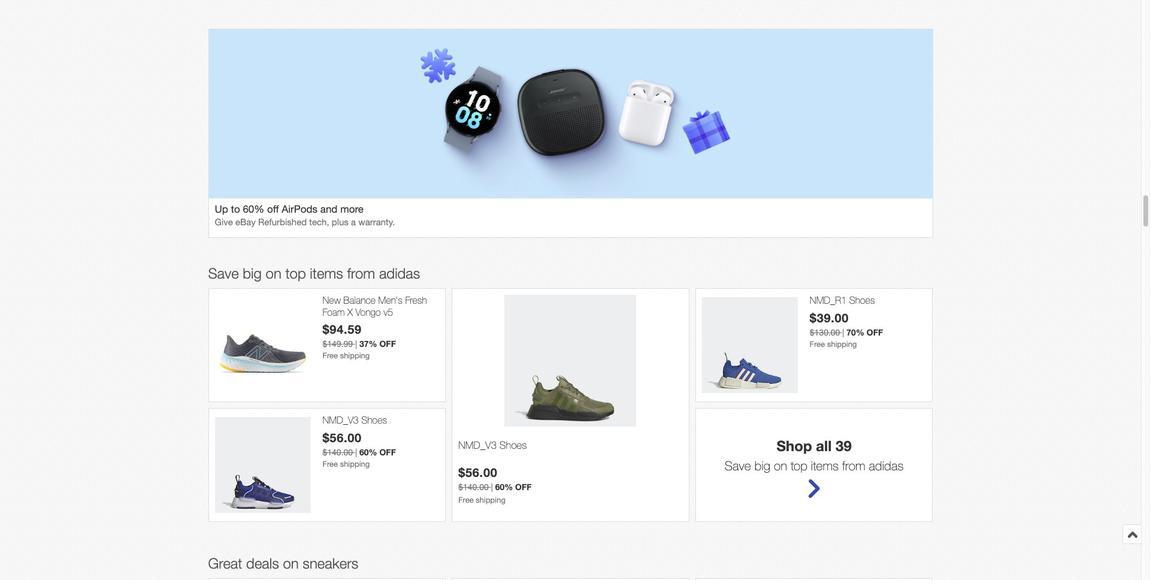 Task type: describe. For each thing, give the bounding box(es) containing it.
nmd_v3 for nmd_v3 shoes $56.00 $140.00 | 60% off free shipping
[[323, 415, 359, 426]]

nmd_v3 for nmd_v3 shoes
[[459, 439, 497, 451]]

top inside shop all 39 save big on top items from adidas
[[791, 459, 808, 473]]

$56.00 inside nmd_v3 shoes $56.00 $140.00 | 60% off free shipping
[[323, 430, 362, 444]]

off inside $56.00 $140.00 | 60% off free shipping
[[515, 482, 532, 492]]

men's
[[378, 295, 403, 306]]

foam
[[323, 307, 345, 317]]

shoes for $56.00
[[361, 415, 387, 426]]

nmd_r1 shoes link
[[810, 295, 927, 307]]

0 vertical spatial top
[[286, 265, 306, 282]]

$130.00
[[810, 328, 840, 337]]

and
[[320, 203, 338, 215]]

up to 60% off airpods and more give ebay refurbished tech, plus a warranty.
[[215, 203, 395, 227]]

0 vertical spatial adidas
[[379, 265, 420, 282]]

free inside nmd_v3 shoes $56.00 $140.00 | 60% off free shipping
[[323, 459, 338, 468]]

39
[[836, 438, 852, 454]]

off inside new balance men's fresh foam x vongo v5 $94.59 $149.99 | 37% off free shipping
[[380, 338, 396, 349]]

off inside nmd_v3 shoes $56.00 $140.00 | 60% off free shipping
[[380, 447, 396, 457]]

refurbished
[[258, 217, 307, 227]]

$140.00 inside nmd_v3 shoes $56.00 $140.00 | 60% off free shipping
[[323, 447, 353, 457]]

37%
[[360, 338, 377, 349]]

save inside shop all 39 save big on top items from adidas
[[725, 459, 751, 473]]

a
[[351, 217, 356, 227]]

fresh
[[405, 295, 427, 306]]

$94.59
[[323, 322, 362, 336]]

0 vertical spatial big
[[243, 265, 262, 282]]

on for sneakers
[[283, 555, 299, 572]]

0 vertical spatial save
[[208, 265, 239, 282]]

x
[[348, 307, 353, 317]]

free inside new balance men's fresh foam x vongo v5 $94.59 $149.99 | 37% off free shipping
[[323, 351, 338, 360]]

more
[[340, 203, 364, 215]]

big inside shop all 39 save big on top items from adidas
[[755, 459, 771, 473]]

shipping inside new balance men's fresh foam x vongo v5 $94.59 $149.99 | 37% off free shipping
[[340, 351, 370, 360]]

off inside nmd_r1 shoes $39.00 $130.00 | 70% off free shipping
[[867, 327, 883, 337]]

tech,
[[309, 217, 329, 227]]

1 horizontal spatial shoes
[[500, 439, 527, 451]]

shop all 39 save big on top items from adidas
[[725, 438, 904, 473]]

all
[[816, 438, 832, 454]]

on for top
[[266, 265, 282, 282]]

sneakers
[[303, 555, 359, 572]]

plus
[[332, 217, 349, 227]]

warranty.
[[358, 217, 395, 227]]

| inside nmd_r1 shoes $39.00 $130.00 | 70% off free shipping
[[843, 328, 845, 337]]



Task type: locate. For each thing, give the bounding box(es) containing it.
0 horizontal spatial nmd_v3 shoes link
[[323, 415, 439, 426]]

1 vertical spatial $140.00
[[459, 482, 489, 492]]

on right "deals"
[[283, 555, 299, 572]]

shoes inside nmd_r1 shoes $39.00 $130.00 | 70% off free shipping
[[850, 295, 875, 306]]

$39.00
[[810, 310, 849, 325]]

0 horizontal spatial $56.00
[[323, 430, 362, 444]]

1 horizontal spatial 60%
[[360, 447, 377, 457]]

v5
[[384, 307, 393, 317]]

on down refurbished on the left top of the page
[[266, 265, 282, 282]]

balance
[[344, 295, 376, 306]]

1 horizontal spatial from
[[843, 459, 866, 473]]

nmd_v3 shoes link for nmd_v3
[[323, 415, 439, 426]]

0 horizontal spatial top
[[286, 265, 306, 282]]

new balance men's fresh foam x vongo v5 link
[[323, 295, 439, 318]]

from
[[347, 265, 375, 282], [843, 459, 866, 473]]

$140.00
[[323, 447, 353, 457], [459, 482, 489, 492]]

top down shop
[[791, 459, 808, 473]]

0 horizontal spatial save
[[208, 265, 239, 282]]

0 horizontal spatial nmd_v3
[[323, 415, 359, 426]]

adidas
[[379, 265, 420, 282], [869, 459, 904, 473]]

save
[[208, 265, 239, 282], [725, 459, 751, 473]]

0 vertical spatial from
[[347, 265, 375, 282]]

shipping inside $56.00 $140.00 | 60% off free shipping
[[476, 496, 506, 505]]

0 vertical spatial shoes
[[850, 295, 875, 306]]

ebay
[[235, 217, 256, 227]]

off inside up to 60% off airpods and more give ebay refurbished tech, plus a warranty.
[[267, 203, 279, 215]]

items up new
[[310, 265, 343, 282]]

2 horizontal spatial shoes
[[850, 295, 875, 306]]

0 vertical spatial $140.00
[[323, 447, 353, 457]]

1 horizontal spatial top
[[791, 459, 808, 473]]

$56.00
[[323, 430, 362, 444], [459, 465, 498, 479]]

60% inside $56.00 $140.00 | 60% off free shipping
[[495, 482, 513, 492]]

60%
[[243, 203, 264, 215], [360, 447, 377, 457], [495, 482, 513, 492]]

vongo
[[356, 307, 381, 317]]

adidas inside shop all 39 save big on top items from adidas
[[869, 459, 904, 473]]

0 horizontal spatial items
[[310, 265, 343, 282]]

on
[[266, 265, 282, 282], [774, 459, 787, 473], [283, 555, 299, 572]]

nmd_v3 inside nmd_v3 shoes $56.00 $140.00 | 60% off free shipping
[[323, 415, 359, 426]]

0 horizontal spatial big
[[243, 265, 262, 282]]

top down refurbished on the left top of the page
[[286, 265, 306, 282]]

$56.00 inside $56.00 $140.00 | 60% off free shipping
[[459, 465, 498, 479]]

give
[[215, 217, 233, 227]]

on down shop
[[774, 459, 787, 473]]

airpods
[[282, 203, 318, 215]]

0 vertical spatial nmd_v3
[[323, 415, 359, 426]]

on inside shop all 39 save big on top items from adidas
[[774, 459, 787, 473]]

1 horizontal spatial $56.00
[[459, 465, 498, 479]]

0 vertical spatial items
[[310, 265, 343, 282]]

0 horizontal spatial from
[[347, 265, 375, 282]]

0 vertical spatial 60%
[[243, 203, 264, 215]]

1 vertical spatial shoes
[[361, 415, 387, 426]]

2 horizontal spatial 60%
[[495, 482, 513, 492]]

1 vertical spatial adidas
[[869, 459, 904, 473]]

shipping
[[828, 340, 857, 349], [340, 351, 370, 360], [340, 459, 370, 468], [476, 496, 506, 505]]

| inside new balance men's fresh foam x vongo v5 $94.59 $149.99 | 37% off free shipping
[[355, 339, 357, 349]]

off
[[267, 203, 279, 215], [867, 327, 883, 337], [380, 338, 396, 349], [380, 447, 396, 457], [515, 482, 532, 492]]

nmd_r1
[[810, 295, 847, 306]]

new balance men's fresh foam x vongo v5 $94.59 $149.99 | 37% off free shipping
[[323, 295, 427, 360]]

items down all
[[811, 459, 839, 473]]

1 horizontal spatial items
[[811, 459, 839, 473]]

from up balance
[[347, 265, 375, 282]]

1 vertical spatial top
[[791, 459, 808, 473]]

$56.00 $140.00 | 60% off free shipping
[[459, 465, 532, 505]]

shoes for $39.00
[[850, 295, 875, 306]]

70%
[[847, 327, 865, 337]]

2 horizontal spatial on
[[774, 459, 787, 473]]

great deals on sneakers
[[208, 555, 359, 572]]

60% inside nmd_v3 shoes $56.00 $140.00 | 60% off free shipping
[[360, 447, 377, 457]]

| inside $56.00 $140.00 | 60% off free shipping
[[491, 482, 493, 492]]

1 vertical spatial 60%
[[360, 447, 377, 457]]

1 horizontal spatial on
[[283, 555, 299, 572]]

shop
[[777, 438, 812, 454]]

|
[[843, 328, 845, 337], [355, 339, 357, 349], [355, 447, 357, 457], [491, 482, 493, 492]]

0 horizontal spatial $140.00
[[323, 447, 353, 457]]

to
[[231, 203, 240, 215]]

0 horizontal spatial shoes
[[361, 415, 387, 426]]

up
[[215, 203, 228, 215]]

shoes inside nmd_v3 shoes $56.00 $140.00 | 60% off free shipping
[[361, 415, 387, 426]]

$149.99
[[323, 339, 353, 349]]

nmd_v3 inside 'link'
[[459, 439, 497, 451]]

items inside shop all 39 save big on top items from adidas
[[811, 459, 839, 473]]

items
[[310, 265, 343, 282], [811, 459, 839, 473]]

0 vertical spatial $56.00
[[323, 430, 362, 444]]

2 vertical spatial on
[[283, 555, 299, 572]]

1 vertical spatial nmd_v3 shoes link
[[459, 439, 683, 465]]

1 vertical spatial save
[[725, 459, 751, 473]]

1 vertical spatial nmd_v3
[[459, 439, 497, 451]]

new
[[323, 295, 341, 306]]

60% inside up to 60% off airpods and more give ebay refurbished tech, plus a warranty.
[[243, 203, 264, 215]]

nmd_r1 shoes $39.00 $130.00 | 70% off free shipping
[[810, 295, 883, 349]]

0 horizontal spatial on
[[266, 265, 282, 282]]

shipping inside nmd_v3 shoes $56.00 $140.00 | 60% off free shipping
[[340, 459, 370, 468]]

1 vertical spatial from
[[843, 459, 866, 473]]

$140.00 inside $56.00 $140.00 | 60% off free shipping
[[459, 482, 489, 492]]

free inside $56.00 $140.00 | 60% off free shipping
[[459, 496, 474, 505]]

1 vertical spatial items
[[811, 459, 839, 473]]

0 vertical spatial nmd_v3 shoes link
[[323, 415, 439, 426]]

1 horizontal spatial $140.00
[[459, 482, 489, 492]]

great
[[208, 555, 242, 572]]

0 horizontal spatial adidas
[[379, 265, 420, 282]]

2 vertical spatial 60%
[[495, 482, 513, 492]]

| inside nmd_v3 shoes $56.00 $140.00 | 60% off free shipping
[[355, 447, 357, 457]]

free inside nmd_r1 shoes $39.00 $130.00 | 70% off free shipping
[[810, 340, 825, 349]]

nmd_v3 shoes $56.00 $140.00 | 60% off free shipping
[[323, 415, 396, 468]]

deals
[[246, 555, 279, 572]]

shipping inside nmd_r1 shoes $39.00 $130.00 | 70% off free shipping
[[828, 340, 857, 349]]

0 vertical spatial on
[[266, 265, 282, 282]]

0 horizontal spatial 60%
[[243, 203, 264, 215]]

nmd_v3 shoes link
[[323, 415, 439, 426], [459, 439, 683, 465]]

1 vertical spatial big
[[755, 459, 771, 473]]

shoes
[[850, 295, 875, 306], [361, 415, 387, 426], [500, 439, 527, 451]]

1 vertical spatial on
[[774, 459, 787, 473]]

1 horizontal spatial save
[[725, 459, 751, 473]]

2 vertical spatial shoes
[[500, 439, 527, 451]]

1 horizontal spatial adidas
[[869, 459, 904, 473]]

1 horizontal spatial nmd_v3
[[459, 439, 497, 451]]

free
[[810, 340, 825, 349], [323, 351, 338, 360], [323, 459, 338, 468], [459, 496, 474, 505]]

1 horizontal spatial nmd_v3 shoes link
[[459, 439, 683, 465]]

nmd_v3
[[323, 415, 359, 426], [459, 439, 497, 451]]

save big on top items from adidas
[[208, 265, 420, 282]]

top
[[286, 265, 306, 282], [791, 459, 808, 473]]

nmd_v3 shoes
[[459, 439, 527, 451]]

nmd_v3 shoes link for $56.00
[[459, 439, 683, 465]]

1 vertical spatial $56.00
[[459, 465, 498, 479]]

from down 39
[[843, 459, 866, 473]]

from inside shop all 39 save big on top items from adidas
[[843, 459, 866, 473]]

big
[[243, 265, 262, 282], [755, 459, 771, 473]]

1 horizontal spatial big
[[755, 459, 771, 473]]



Task type: vqa. For each thing, say whether or not it's contained in the screenshot.
adidas to the left
yes



